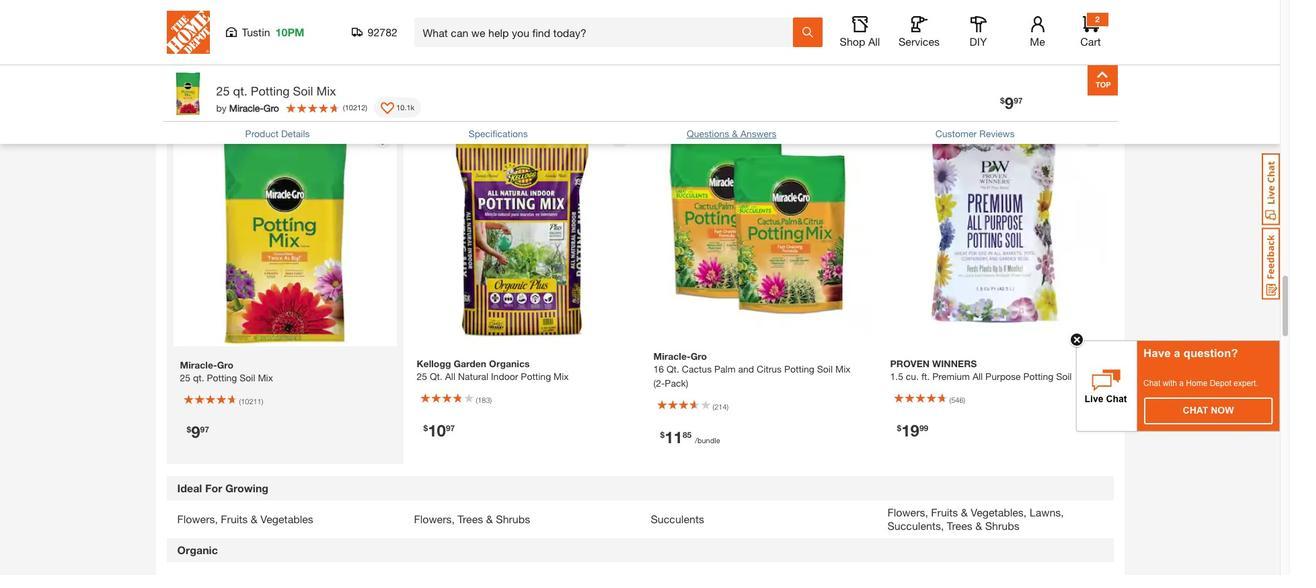 Task type: describe. For each thing, give the bounding box(es) containing it.
compare similar items
[[167, 44, 387, 68]]

all inside button
[[869, 35, 880, 48]]

all inside kellogg garden organics 25 qt. all natural indoor potting mix
[[445, 371, 456, 382]]

citrus
[[757, 364, 782, 375]]

0 horizontal spatial mix
[[317, 83, 336, 98]]

( 546 )
[[950, 396, 966, 404]]

25 qt. potting soil mix
[[216, 83, 336, 98]]

( for 19
[[950, 396, 951, 404]]

and
[[738, 364, 754, 375]]

qt. inside miracle-gro 16 qt. cactus palm and citrus potting soil mix (2-pack)
[[667, 364, 679, 375]]

shrubs inside flowers, fruits & vegetables, lawns, succulents, trees & shrubs
[[985, 520, 1020, 533]]

10pm
[[276, 26, 305, 38]]

& for flowers, fruits & vegetables
[[251, 513, 258, 526]]

growing
[[225, 482, 269, 495]]

10211
[[241, 397, 262, 405]]

10.1k
[[396, 103, 415, 112]]

expert.
[[1234, 379, 1259, 388]]

details
[[281, 128, 310, 139]]

succulents,
[[888, 520, 944, 533]]

all inside the proven winners 1.5 cu. ft. premium all purpose potting soil
[[973, 371, 983, 382]]

display image for 9
[[376, 133, 389, 146]]

183
[[478, 396, 490, 404]]

organic
[[177, 544, 218, 557]]

proven
[[890, 358, 930, 369]]

$ for ( 10211 )
[[187, 424, 191, 434]]

0 horizontal spatial shrubs
[[496, 513, 530, 526]]

diy button
[[957, 16, 1000, 48]]

palm
[[715, 364, 736, 375]]

1.5 cu. ft. premium all purpose potting soil image
[[884, 122, 1107, 345]]

me
[[1030, 35, 1045, 48]]

have a question?
[[1144, 347, 1238, 360]]

$ 11 85 /bundle
[[660, 428, 720, 447]]

have
[[1144, 347, 1171, 360]]

0 horizontal spatial trees
[[458, 513, 483, 526]]

top button
[[1088, 65, 1118, 96]]

16
[[654, 364, 664, 375]]

shop all button
[[839, 16, 882, 48]]

What can we help you find today? search field
[[423, 18, 792, 46]]

10
[[428, 421, 446, 440]]

answers
[[741, 128, 777, 139]]

premium
[[933, 371, 970, 382]]

& for flowers, trees & shrubs
[[486, 513, 493, 526]]

trees inside flowers, fruits & vegetables, lawns, succulents, trees & shrubs
[[947, 520, 973, 533]]

reviews
[[980, 128, 1015, 139]]

92782
[[368, 26, 398, 38]]

me button
[[1016, 16, 1059, 48]]

kellogg garden organics 25 qt. all natural indoor potting mix
[[417, 358, 569, 382]]

) for 19
[[964, 396, 966, 404]]

diy
[[970, 35, 987, 48]]

$ for ( 183 )
[[424, 423, 428, 433]]

home
[[1186, 379, 1208, 388]]

services button
[[898, 16, 941, 48]]

questions & answers
[[687, 128, 777, 139]]

chat
[[1183, 405, 1209, 416]]

cart
[[1081, 35, 1101, 48]]

ideal for growing
[[177, 482, 269, 495]]

92782 button
[[352, 26, 398, 39]]

10212
[[345, 103, 366, 112]]

0 vertical spatial gro
[[264, 102, 279, 113]]

0 horizontal spatial soil
[[293, 83, 313, 98]]

cu.
[[906, 371, 919, 382]]

10.1k button
[[374, 98, 421, 118]]

16 qt. cactus palm and citrus potting soil mix (2-pack) image
[[647, 115, 870, 338]]

flowers, fruits & vegetables, lawns, succulents, trees & shrubs
[[888, 506, 1064, 533]]

current
[[237, 101, 283, 112]]

services
[[899, 35, 940, 48]]

2 horizontal spatial 97
[[1014, 95, 1023, 106]]

0 vertical spatial miracle-
[[229, 102, 264, 113]]

0 vertical spatial 9
[[1005, 94, 1014, 112]]

similar
[[261, 44, 327, 68]]

the home depot logo image
[[167, 11, 210, 54]]

( 10212 )
[[343, 103, 367, 112]]

19
[[902, 421, 920, 440]]

) for 10
[[490, 396, 492, 404]]

25 qt. all natural indoor potting mix image
[[410, 122, 633, 345]]

ideal
[[177, 482, 202, 495]]

with
[[1163, 379, 1177, 388]]

items
[[333, 44, 387, 68]]

) for 9
[[262, 397, 263, 405]]

tustin 10pm
[[242, 26, 305, 38]]

depot
[[1210, 379, 1232, 388]]

proven winners 1.5 cu. ft. premium all purpose potting soil
[[890, 358, 1072, 382]]

( 10211 )
[[239, 397, 263, 405]]

0 vertical spatial a
[[1174, 347, 1181, 360]]

85
[[683, 430, 692, 440]]

product details
[[245, 128, 310, 139]]

chat with a home depot expert.
[[1144, 379, 1259, 388]]

cactus
[[682, 364, 712, 375]]

miracle-gro 16 qt. cactus palm and citrus potting soil mix (2-pack)
[[654, 351, 851, 389]]

product image image
[[166, 72, 210, 116]]

1.5
[[890, 371, 904, 382]]

potting for 10
[[521, 371, 551, 382]]

/bundle
[[695, 436, 720, 445]]

( for 9
[[239, 397, 241, 405]]

live chat image
[[1262, 153, 1280, 225]]

gro inside miracle-gro 16 qt. cactus palm and citrus potting soil mix (2-pack)
[[691, 351, 707, 362]]

current product
[[237, 101, 333, 112]]

214
[[715, 403, 727, 411]]

qt.
[[233, 83, 248, 98]]

garden
[[454, 358, 487, 369]]

shop
[[840, 35, 866, 48]]



Task type: vqa. For each thing, say whether or not it's contained in the screenshot.
/
no



Task type: locate. For each thing, give the bounding box(es) containing it.
$ down kellogg
[[424, 423, 428, 433]]

pack)
[[665, 378, 689, 389]]

$ 19 99
[[897, 421, 929, 440]]

potting inside the proven winners 1.5 cu. ft. premium all purpose potting soil
[[1024, 371, 1054, 382]]

soil right citrus
[[817, 364, 833, 375]]

all right shop at the right top of page
[[869, 35, 880, 48]]

flowers, trees & shrubs
[[414, 513, 530, 526]]

mix inside miracle-gro 16 qt. cactus palm and citrus potting soil mix (2-pack)
[[836, 364, 851, 375]]

flowers,
[[888, 506, 928, 519], [177, 513, 218, 526], [414, 513, 455, 526]]

all down kellogg
[[445, 371, 456, 382]]

customer reviews
[[936, 128, 1015, 139]]

specifications
[[469, 128, 528, 139]]

a right with
[[1180, 379, 1184, 388]]

display image for 19
[[1086, 132, 1100, 145]]

fruits for vegetables
[[221, 513, 248, 526]]

fruits inside flowers, fruits & vegetables, lawns, succulents, trees & shrubs
[[931, 506, 958, 519]]

winners
[[933, 358, 977, 369]]

1 vertical spatial miracle-
[[654, 351, 691, 362]]

fruits down ideal for growing
[[221, 513, 248, 526]]

97 inside the $ 10 97
[[446, 423, 455, 433]]

$ 9 97 up ideal
[[187, 422, 209, 441]]

)
[[366, 103, 367, 112], [490, 396, 492, 404], [964, 396, 966, 404], [262, 397, 263, 405], [727, 403, 729, 411]]

2 horizontal spatial mix
[[836, 364, 851, 375]]

flowers, fruits & vegetables
[[177, 513, 313, 526]]

1 horizontal spatial 97
[[446, 423, 455, 433]]

99
[[920, 423, 929, 433]]

2 horizontal spatial soil
[[1056, 371, 1072, 382]]

1 horizontal spatial mix
[[554, 371, 569, 382]]

97 for ( 10211 )
[[200, 424, 209, 434]]

potting up current
[[251, 83, 290, 98]]

ft.
[[922, 371, 930, 382]]

shop all
[[840, 35, 880, 48]]

succulents
[[651, 513, 704, 526]]

mix up product
[[317, 83, 336, 98]]

a
[[1174, 347, 1181, 360], [1180, 379, 1184, 388]]

tustin
[[242, 26, 270, 38]]

display image down top button
[[1086, 132, 1100, 145]]

0 horizontal spatial qt.
[[430, 371, 443, 382]]

now
[[1211, 405, 1234, 416]]

$ 9 97 up "reviews"
[[1001, 94, 1023, 112]]

gro down 25 qt. potting soil mix
[[264, 102, 279, 113]]

0 horizontal spatial 9
[[191, 422, 200, 441]]

1 vertical spatial gro
[[691, 351, 707, 362]]

indoor
[[491, 371, 518, 382]]

qt. right 16
[[667, 364, 679, 375]]

1 vertical spatial 9
[[191, 422, 200, 441]]

$ up ideal
[[187, 424, 191, 434]]

soil inside miracle-gro 16 qt. cactus palm and citrus potting soil mix (2-pack)
[[817, 364, 833, 375]]

1 horizontal spatial $ 9 97
[[1001, 94, 1023, 112]]

soil
[[293, 83, 313, 98], [817, 364, 833, 375], [1056, 371, 1072, 382]]

mix left 1.5 on the right
[[836, 364, 851, 375]]

chat now
[[1183, 405, 1234, 416]]

fruits for vegetables,
[[931, 506, 958, 519]]

soil inside the proven winners 1.5 cu. ft. premium all purpose potting soil
[[1056, 371, 1072, 382]]

$ left "85"
[[660, 430, 665, 440]]

miracle- down qt.
[[229, 102, 264, 113]]

by miracle-gro
[[216, 102, 279, 113]]

vegetables,
[[971, 506, 1027, 519]]

9 up "reviews"
[[1005, 94, 1014, 112]]

flowers, for flowers, trees & shrubs
[[414, 513, 455, 526]]

1 horizontal spatial trees
[[947, 520, 973, 533]]

( for 10
[[476, 396, 478, 404]]

1 vertical spatial 25
[[417, 371, 427, 382]]

$ for ( 546 )
[[897, 423, 902, 433]]

546
[[951, 396, 964, 404]]

11
[[665, 428, 683, 447]]

cart 2
[[1081, 14, 1101, 48]]

potting right citrus
[[785, 364, 815, 375]]

2 horizontal spatial flowers,
[[888, 506, 928, 519]]

potting down the organics
[[521, 371, 551, 382]]

flowers, for flowers, fruits & vegetables, lawns, succulents, trees & shrubs
[[888, 506, 928, 519]]

for
[[205, 482, 222, 495]]

by
[[216, 102, 227, 113]]

fruits up succulents,
[[931, 506, 958, 519]]

feedback link image
[[1262, 227, 1280, 300]]

$ inside the $ 10 97
[[424, 423, 428, 433]]

purpose
[[986, 371, 1021, 382]]

organics
[[489, 358, 530, 369]]

( 183 )
[[476, 396, 492, 404]]

vegetables
[[261, 513, 313, 526]]

mix
[[317, 83, 336, 98], [836, 364, 851, 375], [554, 371, 569, 382]]

potting
[[251, 83, 290, 98], [785, 364, 815, 375], [521, 371, 551, 382], [1024, 371, 1054, 382]]

25 up by
[[216, 83, 230, 98]]

product
[[245, 128, 279, 139]]

97 for ( 183 )
[[446, 423, 455, 433]]

$ left 99
[[897, 423, 902, 433]]

gro
[[264, 102, 279, 113], [691, 351, 707, 362]]

a right have
[[1174, 347, 1181, 360]]

1 horizontal spatial shrubs
[[985, 520, 1020, 533]]

potting inside miracle-gro 16 qt. cactus palm and citrus potting soil mix (2-pack)
[[785, 364, 815, 375]]

display image
[[381, 102, 394, 116], [1086, 132, 1100, 145], [376, 133, 389, 146]]

gro up cactus
[[691, 351, 707, 362]]

miracle- inside miracle-gro 16 qt. cactus palm and citrus potting soil mix (2-pack)
[[654, 351, 691, 362]]

1 vertical spatial $ 9 97
[[187, 422, 209, 441]]

1 horizontal spatial all
[[869, 35, 880, 48]]

0 horizontal spatial fruits
[[221, 513, 248, 526]]

kellogg
[[417, 358, 451, 369]]

$ 10 97
[[424, 421, 455, 440]]

25 inside kellogg garden organics 25 qt. all natural indoor potting mix
[[417, 371, 427, 382]]

97
[[1014, 95, 1023, 106], [446, 423, 455, 433], [200, 424, 209, 434]]

1 horizontal spatial miracle-
[[654, 351, 691, 362]]

soil right purpose
[[1056, 371, 1072, 382]]

potting for /bundle
[[785, 364, 815, 375]]

miracle-
[[229, 102, 264, 113], [654, 351, 691, 362]]

product
[[286, 101, 333, 112]]

chat now link
[[1145, 398, 1272, 424]]

qt.
[[667, 364, 679, 375], [430, 371, 443, 382]]

0 horizontal spatial 97
[[200, 424, 209, 434]]

$ up "reviews"
[[1001, 95, 1005, 106]]

question?
[[1184, 347, 1238, 360]]

miracle- up 16
[[654, 351, 691, 362]]

display image left 10.1k
[[381, 102, 394, 116]]

potting for 19
[[1024, 371, 1054, 382]]

0 horizontal spatial all
[[445, 371, 456, 382]]

1 horizontal spatial flowers,
[[414, 513, 455, 526]]

$ inside the '$ 19 99'
[[897, 423, 902, 433]]

1 horizontal spatial qt.
[[667, 364, 679, 375]]

9
[[1005, 94, 1014, 112], [191, 422, 200, 441]]

potting right purpose
[[1024, 371, 1054, 382]]

soil for 19
[[1056, 371, 1072, 382]]

25 down kellogg
[[417, 371, 427, 382]]

display image down 10.1k 'dropdown button'
[[376, 133, 389, 146]]

natural
[[458, 371, 489, 382]]

soil up product
[[293, 83, 313, 98]]

2
[[1095, 14, 1100, 24]]

$ 9 97
[[1001, 94, 1023, 112], [187, 422, 209, 441]]

1 horizontal spatial 25
[[417, 371, 427, 382]]

0 horizontal spatial miracle-
[[229, 102, 264, 113]]

1 horizontal spatial soil
[[817, 364, 833, 375]]

1 horizontal spatial fruits
[[931, 506, 958, 519]]

shrubs
[[496, 513, 530, 526], [985, 520, 1020, 533]]

soil for /bundle
[[817, 364, 833, 375]]

0 horizontal spatial flowers,
[[177, 513, 218, 526]]

customer reviews button
[[936, 126, 1015, 141], [936, 126, 1015, 141]]

specifications button
[[469, 126, 528, 141], [469, 126, 528, 141]]

$ inside $ 11 85 /bundle
[[660, 430, 665, 440]]

fruits
[[931, 506, 958, 519], [221, 513, 248, 526]]

all left purpose
[[973, 371, 983, 382]]

9 up ideal
[[191, 422, 200, 441]]

lawns,
[[1030, 506, 1064, 519]]

( 214 )
[[713, 403, 729, 411]]

1 horizontal spatial gro
[[691, 351, 707, 362]]

display image inside 10.1k 'dropdown button'
[[381, 102, 394, 116]]

display image
[[613, 132, 626, 145]]

potting inside kellogg garden organics 25 qt. all natural indoor potting mix
[[521, 371, 551, 382]]

0 horizontal spatial 25
[[216, 83, 230, 98]]

0 vertical spatial $ 9 97
[[1001, 94, 1023, 112]]

2 horizontal spatial all
[[973, 371, 983, 382]]

& for flowers, fruits & vegetables, lawns, succulents, trees & shrubs
[[961, 506, 968, 519]]

1 vertical spatial a
[[1180, 379, 1184, 388]]

(2-
[[654, 378, 665, 389]]

mix inside kellogg garden organics 25 qt. all natural indoor potting mix
[[554, 371, 569, 382]]

trees
[[458, 513, 483, 526], [947, 520, 973, 533]]

flowers, inside flowers, fruits & vegetables, lawns, succulents, trees & shrubs
[[888, 506, 928, 519]]

qt. inside kellogg garden organics 25 qt. all natural indoor potting mix
[[430, 371, 443, 382]]

mix right indoor
[[554, 371, 569, 382]]

1 horizontal spatial 9
[[1005, 94, 1014, 112]]

0 horizontal spatial gro
[[264, 102, 279, 113]]

qt. down kellogg
[[430, 371, 443, 382]]

flowers, for flowers, fruits & vegetables
[[177, 513, 218, 526]]

customer
[[936, 128, 977, 139]]

questions
[[687, 128, 730, 139]]

product details button
[[245, 126, 310, 141], [245, 126, 310, 141]]

0 horizontal spatial $ 9 97
[[187, 422, 209, 441]]

25
[[216, 83, 230, 98], [417, 371, 427, 382]]

0 vertical spatial 25
[[216, 83, 230, 98]]

chat
[[1144, 379, 1161, 388]]



